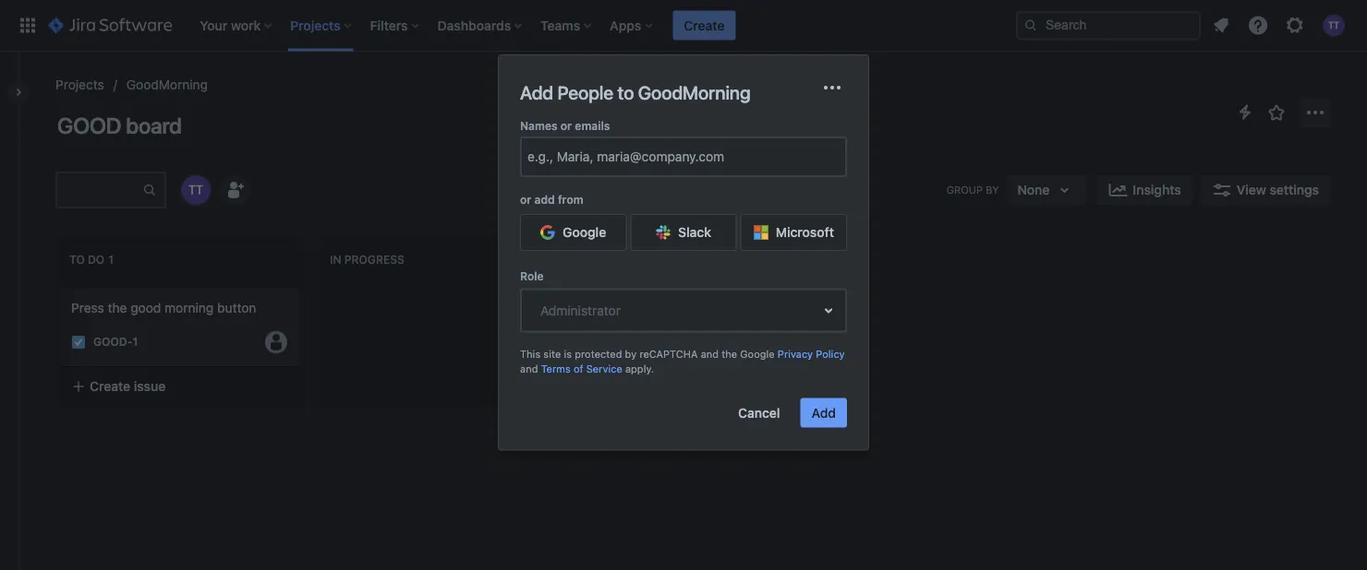 Task type: locate. For each thing, give the bounding box(es) containing it.
by right group
[[986, 184, 999, 196]]

star good board image
[[1266, 102, 1288, 124]]

create for create issue
[[90, 379, 130, 394]]

maria,
[[557, 149, 594, 164]]

0 horizontal spatial and
[[520, 363, 538, 375]]

in progress
[[330, 254, 404, 267]]

google inside "this site is protected by recaptcha and the google privacy policy and terms of service apply."
[[740, 349, 775, 361]]

good
[[57, 113, 121, 139]]

google down 'from'
[[563, 225, 606, 240]]

0 horizontal spatial or
[[520, 194, 531, 206]]

add inside button
[[812, 406, 836, 421]]

1 horizontal spatial add
[[812, 406, 836, 421]]

0 vertical spatial the
[[108, 301, 127, 316]]

or left emails
[[561, 119, 572, 132]]

automations menu button icon image
[[1234, 101, 1256, 123]]

the
[[108, 301, 127, 316], [722, 349, 737, 361]]

goodmorning
[[126, 77, 208, 92], [638, 81, 751, 103]]

0 horizontal spatial by
[[625, 349, 637, 361]]

names or emails
[[520, 119, 610, 132]]

privacy
[[778, 349, 813, 361]]

create inside 'button'
[[90, 379, 130, 394]]

good-1 link
[[93, 335, 138, 350]]

site
[[544, 349, 561, 361]]

projects link
[[55, 74, 104, 96]]

1 horizontal spatial or
[[561, 119, 572, 132]]

google left privacy
[[740, 349, 775, 361]]

create
[[684, 18, 725, 33], [90, 379, 130, 394]]

in
[[330, 254, 341, 267]]

slack button
[[630, 214, 737, 251]]

insights image
[[1107, 179, 1129, 201]]

terms of service link
[[541, 363, 622, 375]]

add up names
[[520, 81, 553, 103]]

the right recaptcha
[[722, 349, 737, 361]]

from
[[558, 194, 584, 206]]

policy
[[816, 349, 845, 361]]

or left add
[[520, 194, 531, 206]]

insights
[[1133, 182, 1181, 198]]

1 horizontal spatial and
[[701, 349, 719, 361]]

Search this board text field
[[57, 174, 142, 207]]

or
[[561, 119, 572, 132], [520, 194, 531, 206]]

insights button
[[1096, 176, 1192, 205]]

the inside "this site is protected by recaptcha and the google privacy policy and terms of service apply."
[[722, 349, 737, 361]]

0 vertical spatial and
[[701, 349, 719, 361]]

and
[[701, 349, 719, 361], [520, 363, 538, 375]]

1 horizontal spatial create
[[684, 18, 725, 33]]

0 horizontal spatial the
[[108, 301, 127, 316]]

Search field
[[1016, 11, 1201, 40]]

good-1
[[93, 336, 138, 349]]

create issue button
[[60, 370, 300, 404]]

1 vertical spatial the
[[722, 349, 737, 361]]

1 horizontal spatial the
[[722, 349, 737, 361]]

0 horizontal spatial add
[[520, 81, 553, 103]]

add
[[520, 81, 553, 103], [812, 406, 836, 421]]

add down policy
[[812, 406, 836, 421]]

names
[[520, 119, 558, 132]]

goodmorning up "board"
[[126, 77, 208, 92]]

the left good
[[108, 301, 127, 316]]

by up 'apply.'
[[625, 349, 637, 361]]

1 horizontal spatial by
[[986, 184, 999, 196]]

by
[[986, 184, 999, 196], [625, 349, 637, 361]]

goodmorning down create banner
[[638, 81, 751, 103]]

google
[[563, 225, 606, 240], [740, 349, 775, 361]]

cancel button
[[727, 399, 791, 428]]

1 vertical spatial by
[[625, 349, 637, 361]]

good board
[[57, 113, 182, 139]]

1 horizontal spatial google
[[740, 349, 775, 361]]

cancel
[[738, 406, 780, 421]]

1 vertical spatial create
[[90, 379, 130, 394]]

and down this
[[520, 363, 538, 375]]

projects
[[55, 77, 104, 92]]

add people to goodmorning
[[520, 81, 751, 103]]

create inside button
[[684, 18, 725, 33]]

progress
[[344, 254, 404, 267]]

microsoft
[[776, 225, 834, 240]]

create column image
[[841, 242, 863, 264]]

0 horizontal spatial create
[[90, 379, 130, 394]]

0 horizontal spatial google
[[563, 225, 606, 240]]

protected
[[575, 349, 622, 361]]

create banner
[[0, 0, 1367, 52]]

group
[[947, 184, 983, 196]]

1 horizontal spatial goodmorning
[[638, 81, 751, 103]]

1 vertical spatial add
[[812, 406, 836, 421]]

privacy policy link
[[778, 349, 845, 361]]

0 vertical spatial add
[[520, 81, 553, 103]]

jira software image
[[48, 14, 172, 36], [48, 14, 172, 36]]

google inside button
[[563, 225, 606, 240]]

0 vertical spatial google
[[563, 225, 606, 240]]

1 vertical spatial google
[[740, 349, 775, 361]]

button
[[217, 301, 256, 316]]

and right recaptcha
[[701, 349, 719, 361]]

0 vertical spatial create
[[684, 18, 725, 33]]

add button
[[801, 399, 847, 428]]

1 vertical spatial and
[[520, 363, 538, 375]]

this
[[520, 349, 541, 361]]

good
[[130, 301, 161, 316]]



Task type: describe. For each thing, give the bounding box(es) containing it.
unassigned image
[[265, 331, 287, 354]]

add for add
[[812, 406, 836, 421]]

add people image
[[224, 179, 246, 201]]

by inside "this site is protected by recaptcha and the google privacy policy and terms of service apply."
[[625, 349, 637, 361]]

create button
[[673, 11, 736, 40]]

apply.
[[625, 363, 654, 375]]

add
[[534, 194, 555, 206]]

0 vertical spatial by
[[986, 184, 999, 196]]

people
[[557, 81, 613, 103]]

service
[[586, 363, 622, 375]]

1
[[133, 336, 138, 349]]

goodmorning link
[[126, 74, 208, 96]]

press the good morning button
[[71, 301, 256, 316]]

create for create
[[684, 18, 725, 33]]

maria@company.com
[[597, 149, 724, 164]]

issue
[[134, 379, 166, 394]]

create issue
[[90, 379, 166, 394]]

microsoft button
[[741, 214, 847, 251]]

e.g., maria, maria@company.com
[[528, 149, 724, 164]]

do
[[88, 254, 105, 267]]

this site is protected by recaptcha and the google privacy policy and terms of service apply.
[[520, 349, 845, 375]]

0 horizontal spatial goodmorning
[[126, 77, 208, 92]]

1 vertical spatial or
[[520, 194, 531, 206]]

0 vertical spatial or
[[561, 119, 572, 132]]

good-
[[93, 336, 133, 349]]

board
[[126, 113, 182, 139]]

group by
[[947, 184, 999, 196]]

emails
[[575, 119, 610, 132]]

google button
[[520, 214, 627, 251]]

recaptcha
[[640, 349, 698, 361]]

search image
[[1024, 18, 1038, 33]]

is
[[564, 349, 572, 361]]

role
[[520, 270, 544, 283]]

more image
[[821, 77, 843, 99]]

add for add people to goodmorning
[[520, 81, 553, 103]]

primary element
[[11, 0, 1016, 51]]

task image
[[71, 335, 86, 350]]

slack
[[678, 225, 711, 240]]

or add from
[[520, 194, 584, 206]]

morning
[[165, 301, 214, 316]]

of
[[574, 363, 583, 375]]

terry turtle image
[[181, 176, 211, 205]]

to do element
[[69, 254, 117, 267]]

press
[[71, 301, 104, 316]]

to do
[[69, 254, 105, 267]]

e.g.,
[[528, 149, 553, 164]]

terms
[[541, 363, 571, 375]]

to
[[69, 254, 85, 267]]

to
[[618, 81, 634, 103]]



Task type: vqa. For each thing, say whether or not it's contained in the screenshot.
Atlassian Cloud Terms of Service link
no



